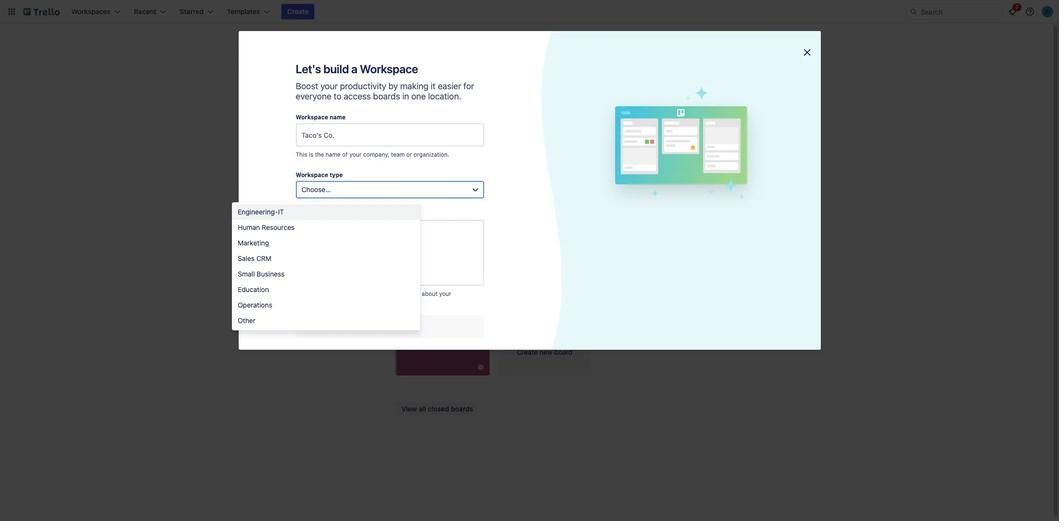 Task type: describe. For each thing, give the bounding box(es) containing it.
members
[[291, 198, 320, 206]]

1 vertical spatial boards link
[[537, 304, 581, 320]]

choose…
[[302, 185, 331, 194]]

trello inside try trello premium get unlimited boards, all the views, unlimited automation, and more.
[[276, 237, 294, 245]]

optional
[[365, 210, 387, 217]]

sales crm
[[238, 254, 272, 263]]

operations
[[238, 301, 272, 309]]

browse the full template gallery link
[[396, 152, 495, 160]]

home
[[276, 86, 294, 94]]

kanban template link
[[498, 97, 592, 144]]

premium
[[296, 237, 325, 245]]

miller's inside jeremy miller's workspace link
[[301, 127, 324, 135]]

members link
[[256, 195, 380, 210]]

settings link
[[256, 212, 380, 228]]

everyone
[[296, 91, 332, 101]]

template remote team hub
[[706, 103, 775, 123]]

2 beyond from the top
[[400, 334, 428, 342]]

0 vertical spatial unlimited
[[277, 250, 306, 258]]

templates
[[472, 52, 517, 64]]

views link
[[256, 177, 380, 193]]

type
[[330, 171, 343, 179]]

get going faster with a template from the trello community or
[[396, 72, 590, 80]]

0 vertical spatial jeremy
[[276, 127, 299, 135]]

try
[[264, 237, 274, 245]]

a inside the get your members on board with a few words about your workspace.
[[387, 290, 391, 298]]

from
[[498, 72, 513, 80]]

location.
[[428, 91, 462, 101]]

workspace.
[[296, 301, 328, 308]]

productivity
[[340, 81, 387, 91]]

boards inside boost your productivity by making it easier for everyone to access boards in one location.
[[373, 91, 400, 101]]

by
[[389, 81, 398, 91]]

2 beyond imagination from the top
[[400, 334, 474, 342]]

settings
[[291, 216, 317, 224]]

browse the full template gallery
[[396, 152, 495, 160]]

get for get going faster with a template from the trello community or
[[396, 72, 407, 80]]

your right about
[[439, 290, 452, 298]]

one
[[412, 91, 426, 101]]

for
[[464, 81, 475, 91]]

the right from
[[515, 72, 525, 80]]

organization.
[[414, 151, 450, 158]]

boost
[[296, 81, 318, 91]]

board
[[661, 114, 683, 123]]

get your members on board with a few words about your workspace.
[[296, 290, 452, 308]]

resources
[[262, 223, 295, 232]]

templates link
[[256, 62, 380, 80]]

1 horizontal spatial miller's
[[445, 307, 473, 316]]

other
[[238, 317, 256, 325]]

workspace type
[[296, 171, 343, 179]]

workspace name
[[296, 114, 346, 121]]

team
[[391, 151, 405, 158]]

1 beyond imagination from the top
[[400, 206, 474, 214]]

continue button
[[296, 315, 484, 338]]

education
[[238, 285, 269, 294]]

workspace for workspace description optional
[[296, 210, 328, 217]]

Our team organizes everything here. text field
[[296, 220, 484, 286]]

template for remote
[[709, 103, 733, 110]]

the inside try trello premium get unlimited boards, all the views, unlimited automation, and more.
[[342, 250, 352, 258]]

create button
[[282, 4, 315, 19]]

boards inside button
[[451, 405, 473, 413]]

views
[[291, 181, 310, 189]]

small
[[238, 270, 255, 278]]

templates
[[276, 67, 309, 75]]

0 horizontal spatial jeremy miller's workspace
[[276, 127, 361, 135]]

create new board
[[517, 348, 573, 356]]

about
[[422, 290, 438, 298]]

workspace for workspace name
[[296, 114, 328, 121]]

home link
[[256, 82, 380, 99]]

it
[[431, 81, 436, 91]]

get for get your members on board with a few words about your workspace.
[[296, 290, 306, 298]]

your right of at the top
[[350, 151, 362, 158]]

1 horizontal spatial jeremy miller's workspace
[[415, 307, 516, 316]]

1 beyond from the top
[[400, 206, 428, 214]]

this is the name of your company, team or organization.
[[296, 151, 450, 158]]

in
[[403, 91, 409, 101]]

new
[[540, 348, 553, 356]]

1 vertical spatial jeremy
[[415, 307, 443, 316]]

start
[[264, 286, 279, 295]]

it
[[278, 208, 284, 216]]

workspace description optional
[[296, 210, 387, 217]]

making
[[400, 81, 429, 91]]

0 horizontal spatial a
[[351, 62, 358, 76]]

your workspaces
[[396, 284, 474, 293]]

community
[[546, 72, 580, 80]]

workspaces
[[262, 111, 297, 118]]

most
[[411, 52, 434, 64]]

board inside the get your members on board with a few words about your workspace.
[[357, 290, 373, 298]]

let's build a workspace
[[296, 62, 418, 76]]

open information menu image
[[1026, 7, 1036, 17]]

hub
[[759, 114, 775, 123]]

1 vertical spatial or
[[407, 151, 412, 158]]

your up workspace.
[[307, 290, 319, 298]]

more.
[[264, 269, 282, 277]]

boards,
[[307, 250, 331, 258]]

2 horizontal spatial a
[[463, 72, 467, 80]]

company,
[[363, 151, 390, 158]]

of
[[342, 151, 348, 158]]

project management
[[400, 114, 478, 123]]

template for simple
[[607, 103, 631, 110]]

boost your productivity by making it easier for everyone to access boards in one location.
[[296, 81, 475, 101]]

human
[[238, 223, 260, 232]]

0 vertical spatial name
[[330, 114, 346, 121]]

full
[[433, 152, 442, 160]]



Task type: vqa. For each thing, say whether or not it's contained in the screenshot.
ALL
yes



Task type: locate. For each thing, give the bounding box(es) containing it.
0 vertical spatial boards
[[291, 146, 313, 154]]

template up for
[[469, 72, 496, 80]]

0 horizontal spatial with
[[374, 290, 386, 298]]

1 horizontal spatial or
[[582, 72, 589, 80]]

jeremy miller's workspace down workspaces
[[415, 307, 516, 316]]

workspace up choose…
[[296, 171, 328, 179]]

all up automation,
[[333, 250, 340, 258]]

1 horizontal spatial jeremy
[[415, 307, 443, 316]]

get up 'by' at the top of page
[[396, 72, 407, 80]]

0 horizontal spatial create
[[287, 7, 309, 16]]

1 vertical spatial beyond imagination link
[[396, 329, 490, 376]]

most popular templates
[[411, 52, 517, 64]]

beyond imagination down about
[[400, 334, 474, 342]]

template right full
[[444, 152, 472, 160]]

boards link up the new
[[537, 304, 581, 320]]

project
[[400, 114, 427, 123], [632, 114, 659, 123]]

1 vertical spatial jeremy miller's workspace
[[415, 307, 516, 316]]

create for create new board
[[517, 348, 538, 356]]

1 vertical spatial beyond
[[400, 334, 428, 342]]

workspace up 'by' at the top of page
[[360, 62, 418, 76]]

boards up highlights at top left
[[291, 146, 313, 154]]

0 vertical spatial all
[[333, 250, 340, 258]]

name down to on the top left
[[330, 114, 346, 121]]

1 vertical spatial template
[[444, 152, 472, 160]]

board right the new
[[555, 348, 573, 356]]

template simple project board
[[604, 103, 683, 123]]

miller's down workspace name
[[301, 127, 324, 135]]

words
[[404, 290, 420, 298]]

template
[[469, 72, 496, 80], [444, 152, 472, 160]]

view
[[402, 405, 417, 413]]

remote
[[706, 114, 735, 123]]

all right view at the bottom left
[[419, 405, 426, 413]]

your down build
[[321, 81, 338, 91]]

2 beyond imagination link from the top
[[396, 329, 490, 376]]

small business
[[238, 270, 285, 278]]

workspace
[[326, 127, 361, 135], [475, 307, 516, 316]]

project down "one"
[[400, 114, 427, 123]]

miller's down workspaces
[[445, 307, 473, 316]]

highlights
[[291, 163, 323, 171]]

try trello premium get unlimited boards, all the views, unlimited automation, and more.
[[264, 237, 366, 277]]

project left board
[[632, 114, 659, 123]]

jeremy miller's workspace down workspace name
[[276, 127, 361, 135]]

jeremy
[[276, 127, 299, 135], [415, 307, 443, 316]]

view all closed boards button
[[396, 401, 479, 417]]

highlights link
[[256, 160, 380, 175]]

free
[[281, 286, 293, 295]]

human resources
[[238, 223, 295, 232]]

with left 'few'
[[374, 290, 386, 298]]

unlimited down boards,
[[285, 259, 314, 267]]

0 vertical spatial imagination
[[430, 206, 474, 214]]

1 horizontal spatial board
[[555, 348, 573, 356]]

1 imagination from the top
[[430, 206, 474, 214]]

0 horizontal spatial get
[[264, 250, 275, 258]]

1 vertical spatial trello
[[276, 237, 294, 245]]

search image
[[910, 8, 918, 16]]

name left of at the top
[[326, 151, 341, 158]]

1 vertical spatial workspace
[[475, 307, 516, 316]]

the left full
[[421, 152, 431, 160]]

1 horizontal spatial boards link
[[537, 304, 581, 320]]

beyond down recently
[[400, 206, 428, 214]]

or right the team
[[407, 151, 412, 158]]

0 vertical spatial board
[[357, 290, 373, 298]]

0 horizontal spatial all
[[333, 250, 340, 258]]

or right community
[[582, 72, 589, 80]]

template inside 'template simple project board'
[[607, 103, 631, 110]]

2 vertical spatial get
[[296, 290, 306, 298]]

sales
[[238, 254, 255, 263]]

views,
[[264, 259, 283, 267]]

the
[[515, 72, 525, 80], [315, 151, 324, 158], [421, 152, 431, 160], [342, 250, 352, 258]]

faster
[[428, 72, 446, 80]]

1 horizontal spatial boards
[[451, 405, 473, 413]]

1 vertical spatial boards
[[451, 405, 473, 413]]

jeremy miller's workspace link
[[256, 123, 380, 140]]

marketing
[[238, 239, 269, 247]]

add image
[[365, 197, 376, 208]]

1 project from the left
[[400, 114, 427, 123]]

0 vertical spatial get
[[396, 72, 407, 80]]

boards link
[[256, 142, 380, 158], [537, 304, 581, 320]]

1 vertical spatial boards
[[553, 308, 575, 316]]

members
[[321, 290, 347, 298]]

with
[[448, 72, 461, 80], [374, 290, 386, 298]]

a left 'few'
[[387, 290, 391, 298]]

1 vertical spatial all
[[419, 405, 426, 413]]

boards right closed
[[451, 405, 473, 413]]

to
[[334, 91, 342, 101]]

trello left community
[[527, 72, 544, 80]]

template up simple
[[607, 103, 631, 110]]

primary element
[[0, 0, 1060, 23]]

get
[[396, 72, 407, 80], [264, 250, 275, 258], [296, 290, 306, 298]]

Workspace name text field
[[296, 123, 484, 147]]

engineering-
[[238, 208, 278, 216]]

beyond imagination
[[400, 206, 474, 214], [400, 334, 474, 342]]

viewed
[[450, 186, 477, 194]]

0 vertical spatial beyond imagination
[[400, 206, 474, 214]]

jeremy miller (jeremymiller198) image
[[1042, 6, 1054, 17]]

1 horizontal spatial get
[[296, 290, 306, 298]]

0 horizontal spatial boards
[[373, 91, 400, 101]]

all inside try trello premium get unlimited boards, all the views, unlimited automation, and more.
[[333, 250, 340, 258]]

1 vertical spatial with
[[374, 290, 386, 298]]

browse
[[396, 152, 419, 160]]

gallery
[[474, 152, 495, 160]]

0 vertical spatial workspace
[[326, 127, 361, 135]]

all inside button
[[419, 405, 426, 413]]

0 horizontal spatial project
[[400, 114, 427, 123]]

your
[[321, 81, 338, 91], [350, 151, 362, 158], [307, 290, 319, 298], [439, 290, 452, 298]]

0 vertical spatial beyond
[[400, 206, 428, 214]]

7 notifications image
[[1007, 6, 1019, 17]]

the up automation,
[[342, 250, 352, 258]]

create inside button
[[287, 7, 309, 16]]

0 vertical spatial boards link
[[256, 142, 380, 158]]

Search field
[[918, 4, 1003, 19]]

1 vertical spatial get
[[264, 250, 275, 258]]

0 horizontal spatial template
[[532, 114, 567, 123]]

0 horizontal spatial board
[[357, 290, 373, 298]]

2 imagination from the top
[[430, 334, 474, 342]]

trello
[[527, 72, 544, 80], [276, 237, 294, 245]]

with up easier
[[448, 72, 461, 80]]

1 horizontal spatial trello
[[527, 72, 544, 80]]

boards link up highlights link
[[256, 142, 380, 158]]

imagination
[[430, 206, 474, 214], [430, 334, 474, 342]]

0 vertical spatial miller's
[[301, 127, 324, 135]]

let's
[[296, 62, 321, 76]]

boards up the new
[[553, 308, 575, 316]]

beyond
[[400, 206, 428, 214], [400, 334, 428, 342]]

1 horizontal spatial template
[[607, 103, 631, 110]]

1 vertical spatial board
[[555, 348, 573, 356]]

board
[[357, 290, 373, 298], [555, 348, 573, 356]]

boards for bottommost boards link
[[553, 308, 575, 316]]

get inside the get your members on board with a few words about your workspace.
[[296, 290, 306, 298]]

0 horizontal spatial trello
[[276, 237, 294, 245]]

jeremy down about
[[415, 307, 443, 316]]

0 horizontal spatial boards
[[291, 146, 313, 154]]

2 project from the left
[[632, 114, 659, 123]]

template right kanban
[[532, 114, 567, 123]]

0 vertical spatial trello
[[527, 72, 544, 80]]

1 beyond imagination link from the top
[[396, 201, 490, 248]]

workspace down the members
[[296, 210, 328, 217]]

a up for
[[463, 72, 467, 80]]

1 horizontal spatial all
[[419, 405, 426, 413]]

and
[[355, 259, 366, 267]]

simple
[[604, 114, 630, 123]]

is
[[309, 151, 314, 158]]

team
[[737, 114, 757, 123]]

0 horizontal spatial jeremy
[[276, 127, 299, 135]]

0 horizontal spatial boards link
[[256, 142, 380, 158]]

get right 'free'
[[296, 290, 306, 298]]

0 vertical spatial or
[[582, 72, 589, 80]]

closed
[[428, 405, 449, 413]]

the right is
[[315, 151, 324, 158]]

jeremy down "workspaces"
[[276, 127, 299, 135]]

workspace for workspace type
[[296, 171, 328, 179]]

workspaces
[[420, 284, 474, 293]]

0 horizontal spatial miller's
[[301, 127, 324, 135]]

trello down resources on the left top
[[276, 237, 294, 245]]

project inside 'template simple project board'
[[632, 114, 659, 123]]

1 horizontal spatial workspace
[[475, 307, 516, 316]]

board right on
[[357, 290, 373, 298]]

beyond imagination down recently
[[400, 206, 474, 214]]

create for create
[[287, 7, 309, 16]]

1 horizontal spatial with
[[448, 72, 461, 80]]

recently
[[415, 186, 448, 194]]

business
[[257, 270, 285, 278]]

beyond down continue
[[400, 334, 428, 342]]

your
[[396, 284, 418, 293]]

project management link
[[396, 97, 490, 144]]

get up views,
[[264, 250, 275, 258]]

1 vertical spatial beyond imagination
[[400, 334, 474, 342]]

1 vertical spatial miller's
[[445, 307, 473, 316]]

0 vertical spatial create
[[287, 7, 309, 16]]

automation,
[[316, 259, 353, 267]]

0 vertical spatial jeremy miller's workspace
[[276, 127, 361, 135]]

few
[[392, 290, 402, 298]]

0 horizontal spatial or
[[407, 151, 412, 158]]

boards for the topmost boards link
[[291, 146, 313, 154]]

1 horizontal spatial create
[[517, 348, 538, 356]]

workspace up jeremy miller's workspace link
[[296, 114, 328, 121]]

1 vertical spatial unlimited
[[285, 259, 314, 267]]

start free trial
[[264, 286, 307, 295]]

1 vertical spatial name
[[326, 151, 341, 158]]

1 horizontal spatial a
[[387, 290, 391, 298]]

this
[[296, 151, 308, 158]]

create
[[287, 7, 309, 16], [517, 348, 538, 356]]

description
[[330, 210, 363, 217]]

1 horizontal spatial boards
[[553, 308, 575, 316]]

1 vertical spatial imagination
[[430, 334, 474, 342]]

0 vertical spatial boards
[[373, 91, 400, 101]]

popular
[[436, 52, 470, 64]]

continue
[[376, 322, 405, 331]]

2 horizontal spatial template
[[709, 103, 733, 110]]

template
[[607, 103, 631, 110], [709, 103, 733, 110], [532, 114, 567, 123]]

1 horizontal spatial project
[[632, 114, 659, 123]]

0 vertical spatial beyond imagination link
[[396, 201, 490, 248]]

2 horizontal spatial get
[[396, 72, 407, 80]]

your inside boost your productivity by making it easier for everyone to access boards in one location.
[[321, 81, 338, 91]]

0 vertical spatial template
[[469, 72, 496, 80]]

unlimited up views,
[[277, 250, 306, 258]]

going
[[409, 72, 427, 80]]

template up remote
[[709, 103, 733, 110]]

template inside the template remote team hub
[[709, 103, 733, 110]]

kanban
[[502, 114, 530, 123]]

0 horizontal spatial workspace
[[326, 127, 361, 135]]

engineering-it
[[238, 208, 284, 216]]

with inside the get your members on board with a few words about your workspace.
[[374, 290, 386, 298]]

1 vertical spatial create
[[517, 348, 538, 356]]

boards left in
[[373, 91, 400, 101]]

a right build
[[351, 62, 358, 76]]

workspace
[[360, 62, 418, 76], [296, 114, 328, 121], [296, 171, 328, 179], [296, 210, 328, 217]]

get inside try trello premium get unlimited boards, all the views, unlimited automation, and more.
[[264, 250, 275, 258]]

0 vertical spatial with
[[448, 72, 461, 80]]

start free trial button
[[264, 286, 307, 296]]

access
[[344, 91, 371, 101]]



